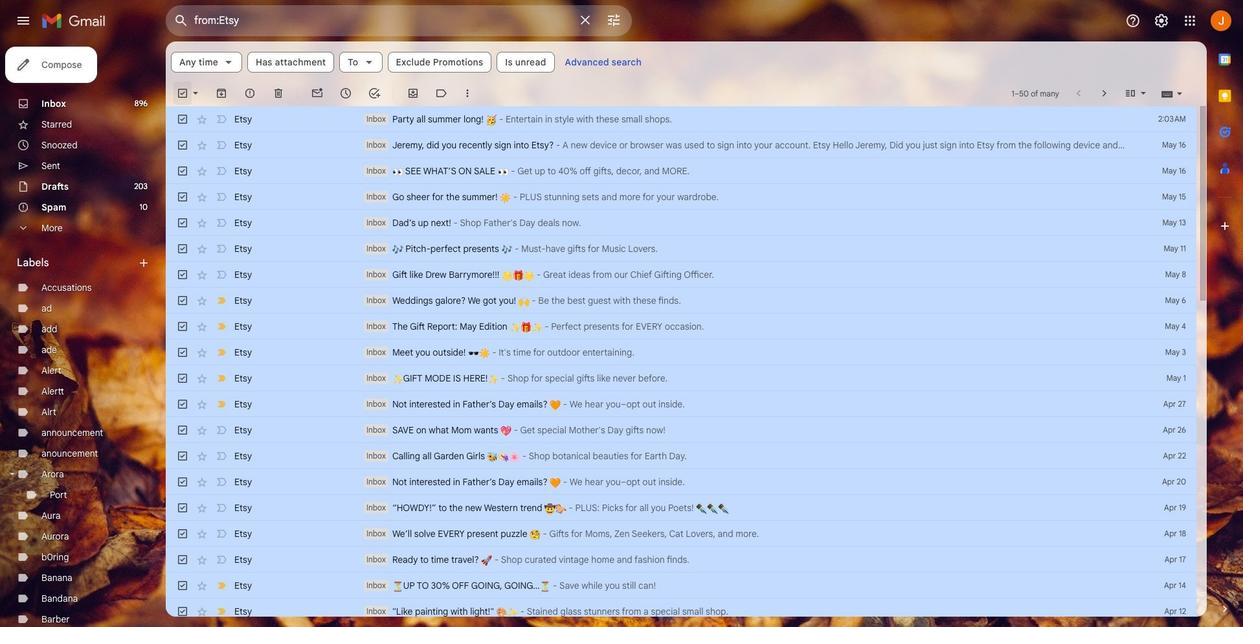Task type: vqa. For each thing, say whether or not it's contained in the screenshot.
Compose Button
no



Task type: describe. For each thing, give the bounding box(es) containing it.
advanced search options image
[[601, 7, 627, 33]]

15 row from the top
[[166, 469, 1197, 495]]

labels image
[[435, 87, 448, 100]]

delete image
[[272, 87, 285, 100]]

2 vertical spatial ✨ image
[[508, 607, 518, 618]]

💖 image
[[501, 426, 512, 436]]

🧐 image
[[530, 529, 541, 540]]

12 row from the top
[[166, 391, 1197, 417]]

👀 image
[[498, 166, 509, 177]]

✨ image for 11th row from the top
[[393, 374, 403, 385]]

🐝 image
[[488, 451, 498, 462]]

7 row from the top
[[166, 262, 1197, 288]]

main menu image
[[16, 13, 31, 29]]

19 row from the top
[[166, 573, 1197, 599]]

🎁 image for 7th row
[[513, 270, 524, 281]]

move to inbox image
[[407, 87, 420, 100]]

🚀 image
[[482, 555, 492, 566]]

1 horizontal spatial ✨ image
[[532, 322, 543, 333]]

4 row from the top
[[166, 184, 1197, 210]]

2 🎶 image from the left
[[502, 244, 513, 255]]

6 row from the top
[[166, 236, 1197, 262]]

14 row from the top
[[166, 443, 1197, 469]]

11 row from the top
[[166, 365, 1197, 391]]

✨ image for 9th row from the top of the page
[[510, 322, 521, 333]]

18 row from the top
[[166, 547, 1197, 573]]

🎁 image for 9th row from the top of the page
[[521, 322, 532, 333]]

toggle split pane mode image
[[1125, 87, 1138, 100]]

🧡 image for 6th row from the bottom of the page
[[550, 477, 561, 488]]

1 row from the top
[[166, 106, 1197, 132]]

report spam image
[[244, 87, 257, 100]]

👀 image
[[393, 166, 403, 177]]

17 row from the top
[[166, 521, 1197, 547]]

1 🌟 image from the left
[[502, 270, 513, 281]]

2 🌟 image from the left
[[524, 270, 535, 281]]

🎨 image
[[497, 607, 508, 618]]

🕶️ image
[[468, 348, 479, 359]]

0 horizontal spatial ☀️ image
[[479, 348, 490, 359]]

🥳 image
[[486, 115, 497, 125]]

Search mail text field
[[194, 14, 570, 27]]

20 row from the top
[[166, 599, 1197, 624]]



Task type: locate. For each thing, give the bounding box(es) containing it.
snooze image
[[339, 87, 352, 100]]

2 🧡 image from the top
[[550, 477, 561, 488]]

support image
[[1126, 13, 1141, 29]]

2 ✒️ image from the left
[[718, 503, 729, 514]]

None search field
[[166, 5, 632, 36]]

1 ⏳ image from the left
[[393, 581, 403, 592]]

heading
[[17, 257, 137, 269]]

🐎 image
[[556, 503, 567, 514]]

👒 image
[[498, 451, 509, 462]]

8 row from the top
[[166, 288, 1197, 314]]

🌸 image
[[509, 451, 520, 462]]

🤠 image
[[545, 503, 556, 514]]

2 ⏳ image from the left
[[540, 581, 551, 592]]

1 vertical spatial ☀️ image
[[479, 348, 490, 359]]

1 horizontal spatial 🎶 image
[[502, 244, 513, 255]]

1 vertical spatial 🎁 image
[[521, 322, 532, 333]]

1 vertical spatial ✨ image
[[488, 374, 499, 385]]

0 vertical spatial 🎁 image
[[513, 270, 524, 281]]

0 horizontal spatial 🌟 image
[[502, 270, 513, 281]]

None checkbox
[[176, 87, 189, 100], [176, 139, 189, 152], [176, 165, 189, 178], [176, 242, 189, 255], [176, 268, 189, 281], [176, 294, 189, 307], [176, 320, 189, 333], [176, 346, 189, 359], [176, 372, 189, 385], [176, 450, 189, 463], [176, 527, 189, 540], [176, 553, 189, 566], [176, 605, 189, 618], [176, 87, 189, 100], [176, 139, 189, 152], [176, 165, 189, 178], [176, 242, 189, 255], [176, 268, 189, 281], [176, 294, 189, 307], [176, 320, 189, 333], [176, 346, 189, 359], [176, 372, 189, 385], [176, 450, 189, 463], [176, 527, 189, 540], [176, 553, 189, 566], [176, 605, 189, 618]]

2 row from the top
[[166, 132, 1197, 158]]

search mail image
[[170, 9, 193, 32]]

1 vertical spatial 🧡 image
[[550, 477, 561, 488]]

1 🎶 image from the left
[[393, 244, 403, 255]]

older image
[[1099, 87, 1112, 100]]

main content
[[166, 41, 1208, 627]]

13 row from the top
[[166, 417, 1197, 443]]

archive image
[[215, 87, 228, 100]]

1 ✒️ image from the left
[[707, 503, 718, 514]]

🧡 image
[[550, 400, 561, 411], [550, 477, 561, 488]]

1 horizontal spatial ⏳ image
[[540, 581, 551, 592]]

0 horizontal spatial 🎶 image
[[393, 244, 403, 255]]

0 vertical spatial ☀️ image
[[500, 192, 511, 203]]

🎁 image
[[513, 270, 524, 281], [521, 322, 532, 333]]

☀️ image
[[500, 192, 511, 203], [479, 348, 490, 359]]

row
[[166, 106, 1197, 132], [166, 132, 1197, 158], [166, 158, 1197, 184], [166, 184, 1197, 210], [166, 210, 1197, 236], [166, 236, 1197, 262], [166, 262, 1197, 288], [166, 288, 1197, 314], [166, 314, 1197, 339], [166, 339, 1197, 365], [166, 365, 1197, 391], [166, 391, 1197, 417], [166, 417, 1197, 443], [166, 443, 1197, 469], [166, 469, 1197, 495], [166, 495, 1197, 521], [166, 521, 1197, 547], [166, 547, 1197, 573], [166, 573, 1197, 599], [166, 599, 1197, 624]]

🧡 image for 9th row from the bottom of the page
[[550, 400, 561, 411]]

0 vertical spatial 🧡 image
[[550, 400, 561, 411]]

1 🧡 image from the top
[[550, 400, 561, 411]]

3 row from the top
[[166, 158, 1197, 184]]

0 vertical spatial ✨ image
[[510, 322, 521, 333]]

add to tasks image
[[368, 87, 381, 100]]

1 horizontal spatial ☀️ image
[[500, 192, 511, 203]]

clear search image
[[573, 7, 599, 33]]

0 vertical spatial ✨ image
[[532, 322, 543, 333]]

✒️ image
[[707, 503, 718, 514], [718, 503, 729, 514]]

settings image
[[1154, 13, 1170, 29]]

✨ image
[[510, 322, 521, 333], [393, 374, 403, 385], [508, 607, 518, 618]]

gmail image
[[41, 8, 112, 34]]

0 horizontal spatial ✨ image
[[488, 374, 499, 385]]

✒️ image
[[697, 503, 707, 514]]

select input tool image
[[1176, 88, 1184, 98]]

1 horizontal spatial 🌟 image
[[524, 270, 535, 281]]

🎁 image up 🙌 image
[[513, 270, 524, 281]]

9 row from the top
[[166, 314, 1197, 339]]

None checkbox
[[176, 113, 189, 126], [176, 190, 189, 203], [176, 216, 189, 229], [176, 398, 189, 411], [176, 424, 189, 437], [176, 475, 189, 488], [176, 501, 189, 514], [176, 579, 189, 592], [176, 113, 189, 126], [176, 190, 189, 203], [176, 216, 189, 229], [176, 398, 189, 411], [176, 424, 189, 437], [176, 475, 189, 488], [176, 501, 189, 514], [176, 579, 189, 592]]

16 row from the top
[[166, 495, 1197, 521]]

0 horizontal spatial ⏳ image
[[393, 581, 403, 592]]

🌟 image
[[502, 270, 513, 281], [524, 270, 535, 281]]

🎁 image down 🙌 image
[[521, 322, 532, 333]]

5 row from the top
[[166, 210, 1197, 236]]

1 vertical spatial ✨ image
[[393, 374, 403, 385]]

more email options image
[[461, 87, 474, 100]]

navigation
[[0, 41, 166, 627]]

✨ image
[[532, 322, 543, 333], [488, 374, 499, 385]]

10 row from the top
[[166, 339, 1197, 365]]

🎶 image
[[393, 244, 403, 255], [502, 244, 513, 255]]

⏳ image
[[393, 581, 403, 592], [540, 581, 551, 592]]

tab list
[[1208, 41, 1244, 580]]

🙌 image
[[519, 296, 530, 307]]



